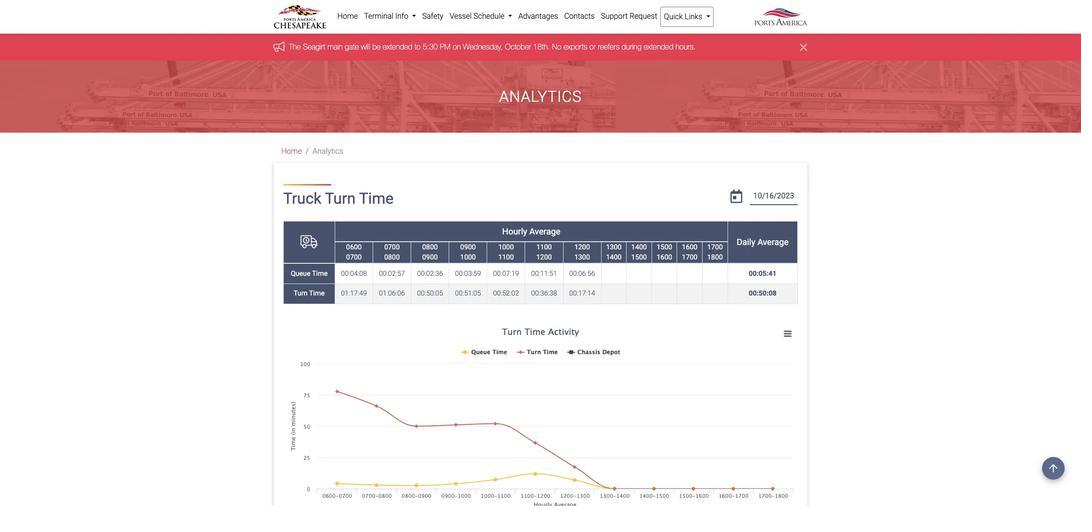 Task type: describe. For each thing, give the bounding box(es) containing it.
0 vertical spatial 0700
[[384, 243, 400, 252]]

1300 1400
[[606, 243, 622, 262]]

be
[[373, 43, 381, 51]]

00:05:41
[[749, 270, 777, 278]]

wednesday,
[[464, 43, 503, 51]]

vessel schedule
[[450, 12, 507, 21]]

0 vertical spatial time
[[359, 190, 394, 208]]

main
[[328, 43, 343, 51]]

00:52:02
[[493, 290, 519, 298]]

terminal info link
[[361, 7, 419, 26]]

vessel
[[450, 12, 472, 21]]

truck
[[283, 190, 322, 208]]

0 horizontal spatial 1100
[[499, 254, 514, 262]]

00:17:14
[[570, 290, 596, 298]]

info
[[396, 12, 409, 21]]

1 horizontal spatial 1600
[[682, 243, 698, 252]]

0 horizontal spatial 1500
[[632, 254, 647, 262]]

00:04:08
[[341, 270, 367, 278]]

gate
[[345, 43, 359, 51]]

0600 0700
[[346, 243, 362, 262]]

quick
[[664, 12, 683, 21]]

exports
[[564, 43, 588, 51]]

on
[[453, 43, 461, 51]]

schedule
[[474, 12, 505, 21]]

0 vertical spatial 1500
[[657, 243, 673, 252]]

go to top image
[[1043, 458, 1065, 480]]

1 horizontal spatial 0800
[[423, 243, 438, 252]]

quick links link
[[661, 7, 714, 27]]

1 horizontal spatial 0900
[[461, 243, 476, 252]]

1000 1100
[[499, 243, 514, 262]]

will
[[361, 43, 371, 51]]

1200 1300
[[575, 243, 590, 262]]

00:11:51
[[532, 270, 557, 278]]

links
[[685, 12, 703, 21]]

bullhorn image
[[274, 41, 289, 52]]

support request link
[[598, 7, 661, 26]]

01:17:49
[[341, 290, 367, 298]]

hourly
[[503, 226, 528, 237]]

0700 0800
[[384, 243, 400, 262]]

terminal info
[[364, 12, 411, 21]]

00:02:57
[[379, 270, 405, 278]]

hourly average daily average
[[503, 226, 789, 247]]

1600 1700
[[682, 243, 698, 262]]

support
[[601, 12, 628, 21]]

1700 1800
[[708, 243, 723, 262]]

1 extended from the left
[[383, 43, 413, 51]]

0600
[[346, 243, 362, 252]]

quick links
[[664, 12, 705, 21]]

0 horizontal spatial home link
[[282, 147, 302, 156]]

calendar day image
[[731, 190, 743, 204]]

0 vertical spatial 1700
[[708, 243, 723, 252]]

the
[[289, 43, 301, 51]]

request
[[630, 12, 658, 21]]

vessel schedule link
[[447, 7, 516, 26]]

1 vertical spatial 1200
[[537, 254, 552, 262]]

1 horizontal spatial analytics
[[500, 88, 582, 106]]

0 horizontal spatial 1600
[[657, 254, 673, 262]]

contacts link
[[562, 7, 598, 26]]



Task type: locate. For each thing, give the bounding box(es) containing it.
terminal
[[364, 12, 394, 21]]

0 vertical spatial average
[[530, 226, 561, 237]]

1 vertical spatial analytics
[[313, 147, 343, 156]]

1700 up 1800
[[708, 243, 723, 252]]

1 vertical spatial turn
[[294, 290, 308, 298]]

0 vertical spatial 0900
[[461, 243, 476, 252]]

1200 up "00:11:51"
[[537, 254, 552, 262]]

0 vertical spatial analytics
[[500, 88, 582, 106]]

0 horizontal spatial 1400
[[606, 254, 622, 262]]

turn right truck
[[325, 190, 356, 208]]

1 horizontal spatial 1100
[[537, 243, 552, 252]]

0 vertical spatial 1100
[[537, 243, 552, 252]]

0800 0900
[[423, 243, 438, 262]]

1 vertical spatial 1500
[[632, 254, 647, 262]]

1300 left 1400 1500 at the right
[[606, 243, 622, 252]]

18th.
[[534, 43, 551, 51]]

pm
[[440, 43, 451, 51]]

contacts
[[565, 12, 595, 21]]

safety link
[[419, 7, 447, 26]]

0700 up 00:02:57
[[384, 243, 400, 252]]

00:03:59
[[455, 270, 481, 278]]

1 vertical spatial 1000
[[461, 254, 476, 262]]

1000 down hourly
[[499, 243, 514, 252]]

1400
[[632, 243, 647, 252], [606, 254, 622, 262]]

00:50:08
[[749, 290, 777, 298]]

time for 01:17:49
[[309, 290, 325, 298]]

home
[[338, 12, 358, 21], [282, 147, 302, 156]]

1500
[[657, 243, 673, 252], [632, 254, 647, 262]]

1200 up 00:06:56
[[575, 243, 590, 252]]

1600 left 1600 1700
[[657, 254, 673, 262]]

1600
[[682, 243, 698, 252], [657, 254, 673, 262]]

truck turn time
[[283, 190, 394, 208]]

close image
[[801, 42, 808, 53]]

1 vertical spatial 0700
[[346, 254, 362, 262]]

1 horizontal spatial 1500
[[657, 243, 673, 252]]

0800 up 00:02:57
[[384, 254, 400, 262]]

1700 left 1800
[[682, 254, 698, 262]]

average up 1100 1200
[[530, 226, 561, 237]]

safety
[[423, 12, 444, 21]]

queue
[[291, 270, 311, 278]]

1 vertical spatial 1400
[[606, 254, 622, 262]]

the seagirt main gate will be extended to 5:30 pm on wednesday, october 18th.  no exports or reefers during extended hours.
[[289, 43, 696, 51]]

0900 1000
[[461, 243, 476, 262]]

turn time
[[294, 290, 325, 298]]

or
[[590, 43, 596, 51]]

01:06:06
[[379, 290, 405, 298]]

00:07:19
[[493, 270, 519, 278]]

1 horizontal spatial 1200
[[575, 243, 590, 252]]

average
[[530, 226, 561, 237], [758, 237, 789, 247]]

home link
[[334, 7, 361, 26], [282, 147, 302, 156]]

extended
[[383, 43, 413, 51], [644, 43, 674, 51]]

home for home link to the top
[[338, 12, 358, 21]]

0900
[[461, 243, 476, 252], [423, 254, 438, 262]]

1300 up 00:06:56
[[575, 254, 590, 262]]

to
[[415, 43, 421, 51]]

daily
[[737, 237, 756, 247]]

turn
[[325, 190, 356, 208], [294, 290, 308, 298]]

0700 down 0600
[[346, 254, 362, 262]]

extended left to
[[383, 43, 413, 51]]

1 vertical spatial 1300
[[575, 254, 590, 262]]

1000
[[499, 243, 514, 252], [461, 254, 476, 262]]

0 horizontal spatial turn
[[294, 290, 308, 298]]

0 horizontal spatial extended
[[383, 43, 413, 51]]

0 horizontal spatial 0800
[[384, 254, 400, 262]]

0 horizontal spatial 0900
[[423, 254, 438, 262]]

0900 up 00:02:36
[[423, 254, 438, 262]]

0 horizontal spatial 1300
[[575, 254, 590, 262]]

0700
[[384, 243, 400, 252], [346, 254, 362, 262]]

0 horizontal spatial 1200
[[537, 254, 552, 262]]

advantages link
[[516, 7, 562, 26]]

1 horizontal spatial home link
[[334, 7, 361, 26]]

turn down queue
[[294, 290, 308, 298]]

0 horizontal spatial 1000
[[461, 254, 476, 262]]

00:51:05
[[455, 290, 481, 298]]

0 vertical spatial 0800
[[423, 243, 438, 252]]

00:06:56
[[570, 270, 596, 278]]

1100 1200
[[537, 243, 552, 262]]

1100
[[537, 243, 552, 252], [499, 254, 514, 262]]

00:36:38
[[532, 290, 557, 298]]

1500 down the hourly average daily average
[[632, 254, 647, 262]]

0800 up 00:02:36
[[423, 243, 438, 252]]

1400 left 1400 1500 at the right
[[606, 254, 622, 262]]

1 horizontal spatial 1000
[[499, 243, 514, 252]]

the seagirt main gate will be extended to 5:30 pm on wednesday, october 18th.  no exports or reefers during extended hours. alert
[[0, 34, 1082, 61]]

0 vertical spatial home link
[[334, 7, 361, 26]]

1200
[[575, 243, 590, 252], [537, 254, 552, 262]]

1 vertical spatial 0900
[[423, 254, 438, 262]]

during
[[622, 43, 642, 51]]

1600 left 1700 1800
[[682, 243, 698, 252]]

0800
[[423, 243, 438, 252], [384, 254, 400, 262]]

1800
[[708, 254, 723, 262]]

0 vertical spatial 1200
[[575, 243, 590, 252]]

00:02:36
[[417, 270, 443, 278]]

1 vertical spatial 0800
[[384, 254, 400, 262]]

time for 00:04:08
[[312, 270, 328, 278]]

seagirt
[[303, 43, 326, 51]]

queue time
[[291, 270, 328, 278]]

1 vertical spatial home link
[[282, 147, 302, 156]]

average right daily
[[758, 237, 789, 247]]

1 vertical spatial time
[[312, 270, 328, 278]]

0 horizontal spatial home
[[282, 147, 302, 156]]

1 horizontal spatial turn
[[325, 190, 356, 208]]

october
[[506, 43, 532, 51]]

support request
[[601, 12, 658, 21]]

extended right during at the top of page
[[644, 43, 674, 51]]

0 vertical spatial turn
[[325, 190, 356, 208]]

1100 up 00:07:19
[[499, 254, 514, 262]]

0 horizontal spatial 1700
[[682, 254, 698, 262]]

1 horizontal spatial 0700
[[384, 243, 400, 252]]

0 horizontal spatial analytics
[[313, 147, 343, 156]]

1 vertical spatial average
[[758, 237, 789, 247]]

home for leftmost home link
[[282, 147, 302, 156]]

0900 up 00:03:59
[[461, 243, 476, 252]]

1 vertical spatial 1600
[[657, 254, 673, 262]]

1 horizontal spatial 1300
[[606, 243, 622, 252]]

reefers
[[598, 43, 620, 51]]

1500 left 1600 1700
[[657, 243, 673, 252]]

5:30
[[423, 43, 438, 51]]

1 horizontal spatial extended
[[644, 43, 674, 51]]

1 horizontal spatial average
[[758, 237, 789, 247]]

0 vertical spatial 1000
[[499, 243, 514, 252]]

1 horizontal spatial 1700
[[708, 243, 723, 252]]

0 vertical spatial 1300
[[606, 243, 622, 252]]

0 horizontal spatial average
[[530, 226, 561, 237]]

1000 up 00:03:59
[[461, 254, 476, 262]]

1400 1500
[[632, 243, 647, 262]]

0 vertical spatial 1400
[[632, 243, 647, 252]]

0 vertical spatial home
[[338, 12, 358, 21]]

the seagirt main gate will be extended to 5:30 pm on wednesday, october 18th.  no exports or reefers during extended hours. link
[[289, 43, 696, 51]]

1500 1600
[[657, 243, 673, 262]]

time
[[359, 190, 394, 208], [312, 270, 328, 278], [309, 290, 325, 298]]

1 vertical spatial 1700
[[682, 254, 698, 262]]

2 vertical spatial time
[[309, 290, 325, 298]]

1 vertical spatial 1100
[[499, 254, 514, 262]]

0 horizontal spatial 0700
[[346, 254, 362, 262]]

0 vertical spatial 1600
[[682, 243, 698, 252]]

no
[[553, 43, 562, 51]]

1300
[[606, 243, 622, 252], [575, 254, 590, 262]]

1400 left 1500 1600
[[632, 243, 647, 252]]

2 extended from the left
[[644, 43, 674, 51]]

1 horizontal spatial home
[[338, 12, 358, 21]]

1700
[[708, 243, 723, 252], [682, 254, 698, 262]]

None text field
[[750, 188, 798, 205]]

1 horizontal spatial 1400
[[632, 243, 647, 252]]

1100 up "00:11:51"
[[537, 243, 552, 252]]

1 vertical spatial home
[[282, 147, 302, 156]]

analytics
[[500, 88, 582, 106], [313, 147, 343, 156]]

00:50:05
[[417, 290, 443, 298]]

hours.
[[676, 43, 696, 51]]

advantages
[[519, 12, 558, 21]]



Task type: vqa. For each thing, say whether or not it's contained in the screenshot.
the 0900 1000
yes



